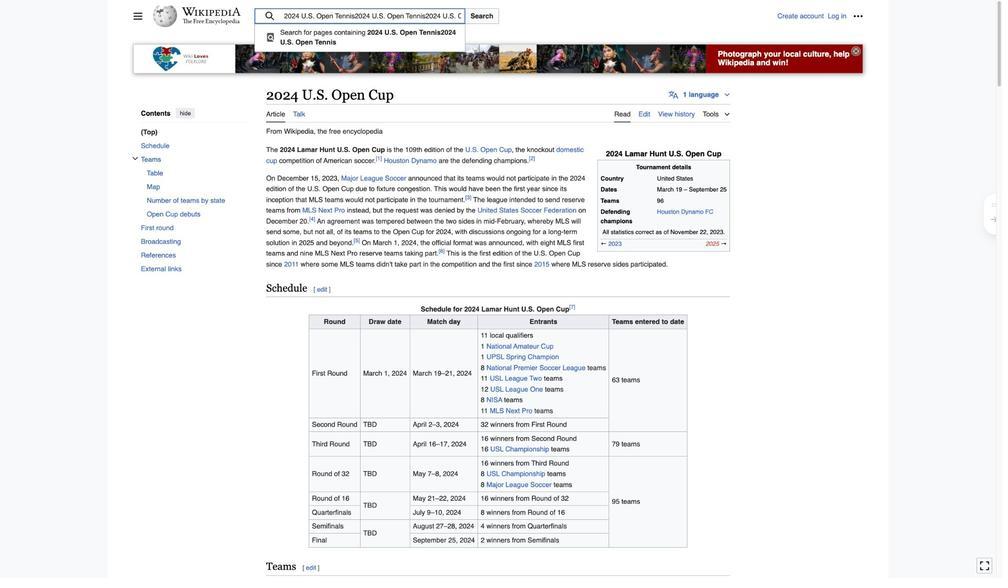 Task type: locate. For each thing, give the bounding box(es) containing it.
wikipedia image
[[182, 7, 241, 16]]

the free encyclopedia image
[[183, 19, 240, 25]]

None search field
[[254, 8, 777, 52]]

language progressive image
[[668, 90, 678, 100]]

main content
[[262, 85, 863, 579]]

personal tools navigation
[[777, 8, 866, 24]]



Task type: describe. For each thing, give the bounding box(es) containing it.
x small image
[[132, 156, 138, 162]]

log in and more options image
[[853, 11, 863, 21]]

hide image
[[851, 47, 861, 56]]

Search Wikipedia search field
[[254, 8, 465, 24]]

menu image
[[133, 11, 143, 21]]

fullscreen image
[[980, 562, 989, 571]]

search results list box
[[255, 24, 465, 51]]



Task type: vqa. For each thing, say whether or not it's contained in the screenshot.
Search Wikipedia search field at the left top of the page
yes



